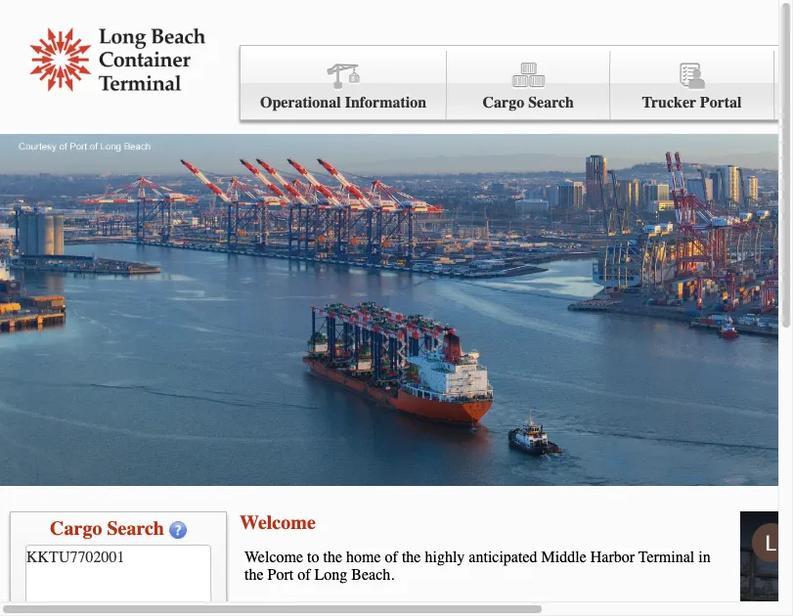 Task type: locate. For each thing, give the bounding box(es) containing it.
0 horizontal spatial of
[[298, 566, 311, 584]]

menu bar
[[240, 45, 793, 120]]

welcome
[[240, 512, 316, 534], [245, 549, 303, 566]]

search
[[528, 94, 574, 112], [107, 517, 164, 540]]

Enter container numbers and/ or booking numbers. text field
[[25, 545, 211, 616]]

1 vertical spatial welcome
[[245, 549, 303, 566]]

operational information
[[260, 94, 427, 112]]

long
[[315, 566, 348, 584]]

operational
[[260, 94, 341, 112]]

the
[[323, 549, 342, 566], [402, 549, 421, 566], [245, 566, 264, 584]]

1 vertical spatial search
[[107, 517, 164, 540]]

cargo search
[[483, 94, 574, 112], [50, 517, 164, 540]]

1 horizontal spatial the
[[323, 549, 342, 566]]

cargo search link
[[447, 51, 611, 120]]

welcome left to
[[245, 549, 303, 566]]

cargo
[[483, 94, 525, 112], [50, 517, 102, 540]]

of right home
[[385, 549, 398, 566]]

harbor
[[591, 549, 635, 566]]

port
[[268, 566, 294, 584]]

0 vertical spatial welcome
[[240, 512, 316, 534]]

0 horizontal spatial cargo
[[50, 517, 102, 540]]

of
[[385, 549, 398, 566], [298, 566, 311, 584]]

0 vertical spatial search
[[528, 94, 574, 112]]

trucker portal
[[642, 94, 742, 112]]

the right to
[[323, 549, 342, 566]]

0 vertical spatial cargo search
[[483, 94, 574, 112]]

welcome to the home of the highly anticipated middle harbor terminal in the port of long beach.
[[245, 549, 711, 584]]

welcome up to
[[240, 512, 316, 534]]

of right port at the bottom
[[298, 566, 311, 584]]

to
[[307, 549, 319, 566]]

the left highly
[[402, 549, 421, 566]]

welcome inside welcome to the home of the highly anticipated middle harbor terminal in the port of long beach.
[[245, 549, 303, 566]]

1 vertical spatial cargo search
[[50, 517, 164, 540]]

menu item
[[774, 51, 793, 120]]

1 horizontal spatial cargo
[[483, 94, 525, 112]]

1 horizontal spatial search
[[528, 94, 574, 112]]

home
[[346, 549, 381, 566]]

0 horizontal spatial the
[[245, 566, 264, 584]]

0 horizontal spatial search
[[107, 517, 164, 540]]

the left port at the bottom
[[245, 566, 264, 584]]

0 vertical spatial cargo
[[483, 94, 525, 112]]



Task type: vqa. For each thing, say whether or not it's contained in the screenshot.
Middle
yes



Task type: describe. For each thing, give the bounding box(es) containing it.
beach.
[[351, 566, 395, 584]]

menu bar containing operational information
[[240, 45, 793, 120]]

welcome for welcome to the home of the highly anticipated middle harbor terminal in the port of long beach.
[[245, 549, 303, 566]]

welcome for welcome
[[240, 512, 316, 534]]

highly
[[425, 549, 465, 566]]

information
[[345, 94, 427, 112]]

1 vertical spatial cargo
[[50, 517, 102, 540]]

1 horizontal spatial cargo search
[[483, 94, 574, 112]]

in
[[699, 549, 711, 566]]

1 horizontal spatial of
[[385, 549, 398, 566]]

cargo inside cargo search link
[[483, 94, 525, 112]]

middle
[[541, 549, 587, 566]]

trucker portal link
[[611, 51, 774, 120]]

search inside menu bar
[[528, 94, 574, 112]]

terminal
[[639, 549, 695, 566]]

0 horizontal spatial cargo search
[[50, 517, 164, 540]]

operational information link
[[241, 51, 447, 120]]

2 horizontal spatial the
[[402, 549, 421, 566]]

portal
[[700, 94, 742, 112]]

trucker
[[642, 94, 696, 112]]

anticipated
[[469, 549, 538, 566]]



